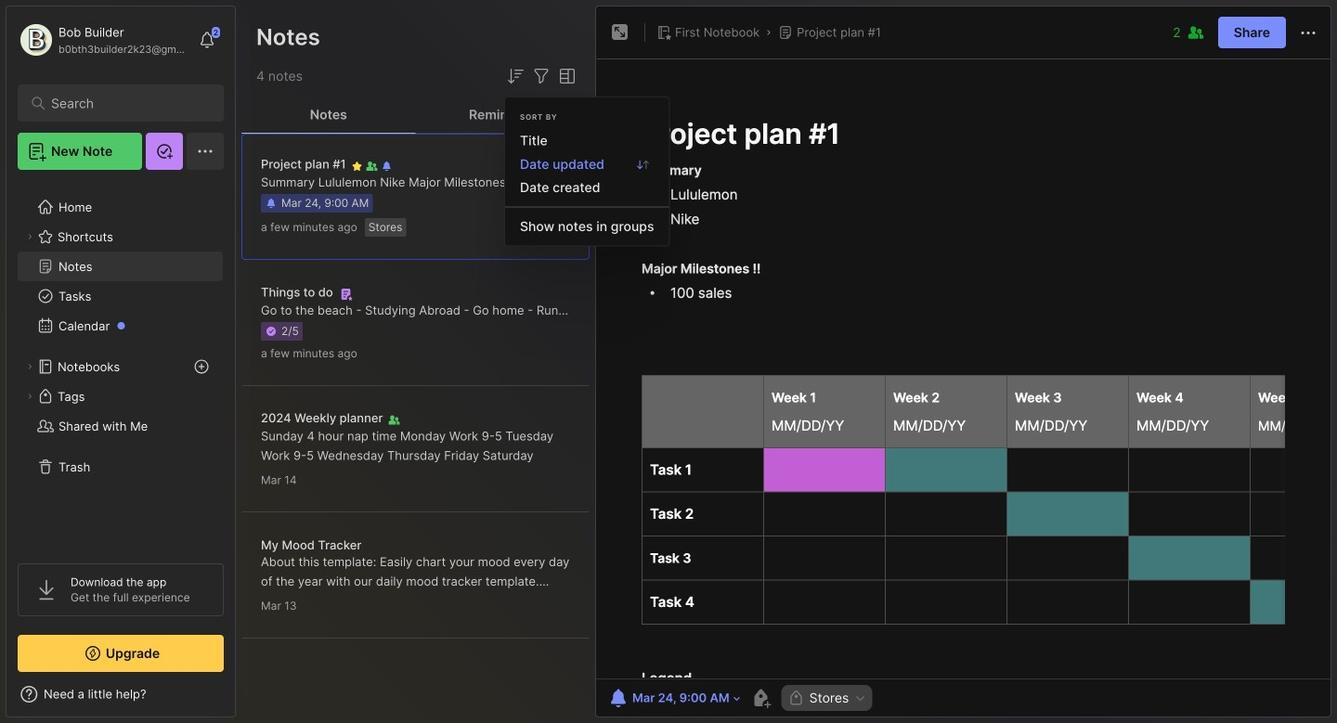 Task type: vqa. For each thing, say whether or not it's contained in the screenshot.
All
no



Task type: locate. For each thing, give the bounding box(es) containing it.
add tag image
[[750, 687, 772, 709]]

tab list
[[241, 97, 590, 134]]

expand note image
[[609, 21, 631, 44]]

Edit reminder field
[[605, 685, 743, 711]]

View options field
[[552, 65, 578, 87]]

None search field
[[51, 92, 199, 114]]

Account field
[[18, 21, 189, 58]]

Search text field
[[51, 95, 199, 112]]

main element
[[0, 0, 241, 723]]

tree inside main element
[[6, 181, 235, 547]]

Add filters field
[[530, 65, 552, 87]]

more actions image
[[1297, 22, 1319, 44]]

Stores Tag actions field
[[849, 692, 867, 705]]

tree
[[6, 181, 235, 547]]



Task type: describe. For each thing, give the bounding box(es) containing it.
More actions field
[[1297, 21, 1319, 44]]

add filters image
[[530, 65, 552, 87]]

dropdown list menu
[[505, 129, 669, 238]]

note window element
[[595, 6, 1332, 722]]

Note Editor text field
[[596, 58, 1331, 679]]

expand notebooks image
[[24, 361, 35, 372]]

expand tags image
[[24, 391, 35, 402]]

WHAT'S NEW field
[[6, 680, 235, 709]]

click to collapse image
[[234, 689, 248, 711]]

Sort options field
[[504, 65, 526, 87]]

none search field inside main element
[[51, 92, 199, 114]]



